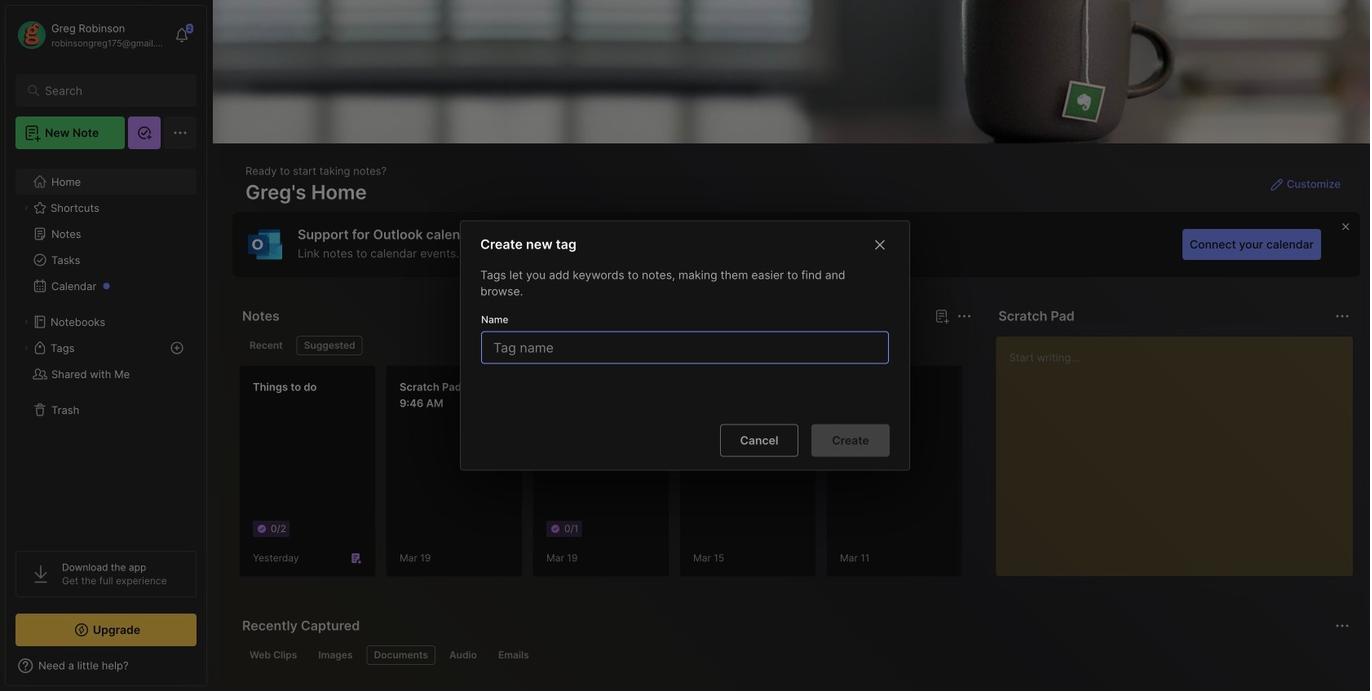 Task type: locate. For each thing, give the bounding box(es) containing it.
None search field
[[45, 81, 175, 100]]

main element
[[0, 0, 212, 692]]

Tag name text field
[[492, 333, 882, 364]]

tab list
[[242, 336, 970, 356], [242, 646, 1348, 666]]

Start writing… text field
[[1010, 337, 1353, 564]]

row group
[[239, 366, 1371, 588]]

1 tab list from the top
[[242, 336, 970, 356]]

tab
[[242, 336, 290, 356], [297, 336, 363, 356], [242, 646, 305, 666], [311, 646, 360, 666], [367, 646, 436, 666], [442, 646, 485, 666], [491, 646, 537, 666]]

0 vertical spatial tab list
[[242, 336, 970, 356]]

expand tags image
[[21, 344, 31, 353]]

1 vertical spatial tab list
[[242, 646, 1348, 666]]

none search field inside main element
[[45, 81, 175, 100]]

tree
[[6, 159, 206, 537]]



Task type: vqa. For each thing, say whether or not it's contained in the screenshot.
expand tags Icon
yes



Task type: describe. For each thing, give the bounding box(es) containing it.
expand notebooks image
[[21, 317, 31, 327]]

Search text field
[[45, 83, 175, 99]]

2 tab list from the top
[[242, 646, 1348, 666]]

close image
[[871, 235, 890, 255]]

tree inside main element
[[6, 159, 206, 537]]



